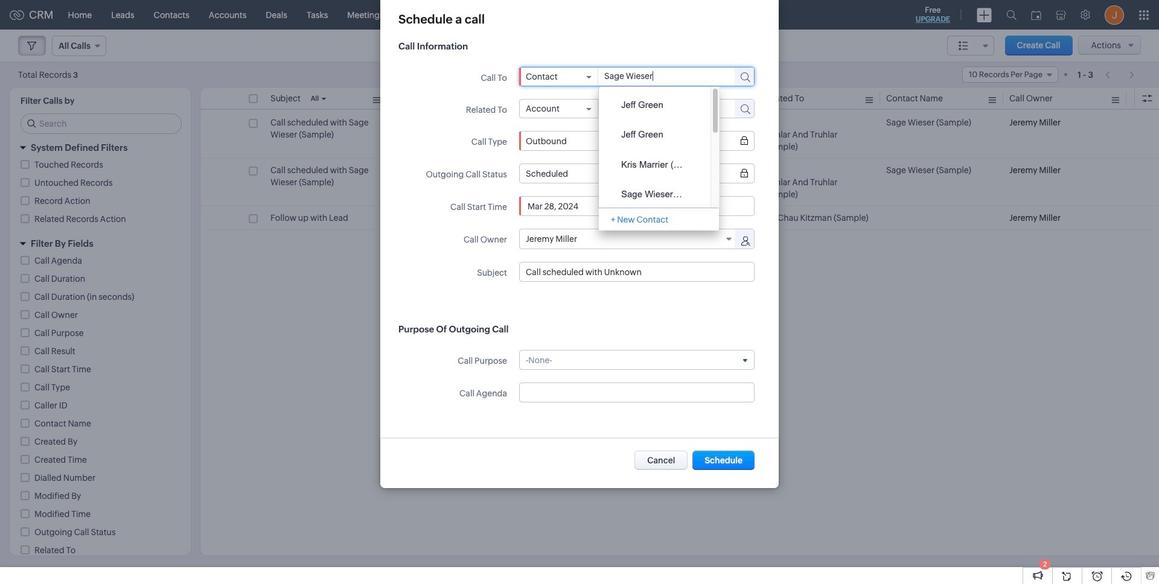 Task type: locate. For each thing, give the bounding box(es) containing it.
hh:mm a text field
[[624, 201, 670, 211]]

search element
[[999, 0, 1024, 30]]

row group
[[200, 111, 1159, 230]]

logo image
[[10, 10, 24, 20]]

profile element
[[1098, 0, 1131, 29]]

None text field
[[598, 100, 728, 117]]

calendar image
[[1031, 10, 1042, 20]]

search image
[[1006, 10, 1017, 20]]

create menu image
[[977, 8, 992, 22]]

None field
[[526, 72, 592, 82], [526, 104, 592, 114], [526, 136, 748, 146], [526, 169, 748, 178], [520, 229, 736, 249], [526, 355, 748, 365], [526, 72, 592, 82], [526, 104, 592, 114], [526, 136, 748, 146], [526, 169, 748, 178], [520, 229, 736, 249], [526, 355, 748, 365]]

navigation
[[1100, 66, 1141, 83]]

None text field
[[598, 68, 724, 85], [526, 267, 748, 277], [598, 68, 724, 85], [526, 267, 748, 277]]

None button
[[635, 451, 688, 470], [693, 451, 755, 470], [635, 451, 688, 470], [693, 451, 755, 470]]



Task type: describe. For each thing, give the bounding box(es) containing it.
create menu element
[[970, 0, 999, 29]]

mmm d, yyyy text field
[[526, 201, 618, 211]]

profile image
[[1105, 5, 1124, 24]]

Search text field
[[21, 114, 181, 133]]



Task type: vqa. For each thing, say whether or not it's contained in the screenshot.
'Create Menu' icon
yes



